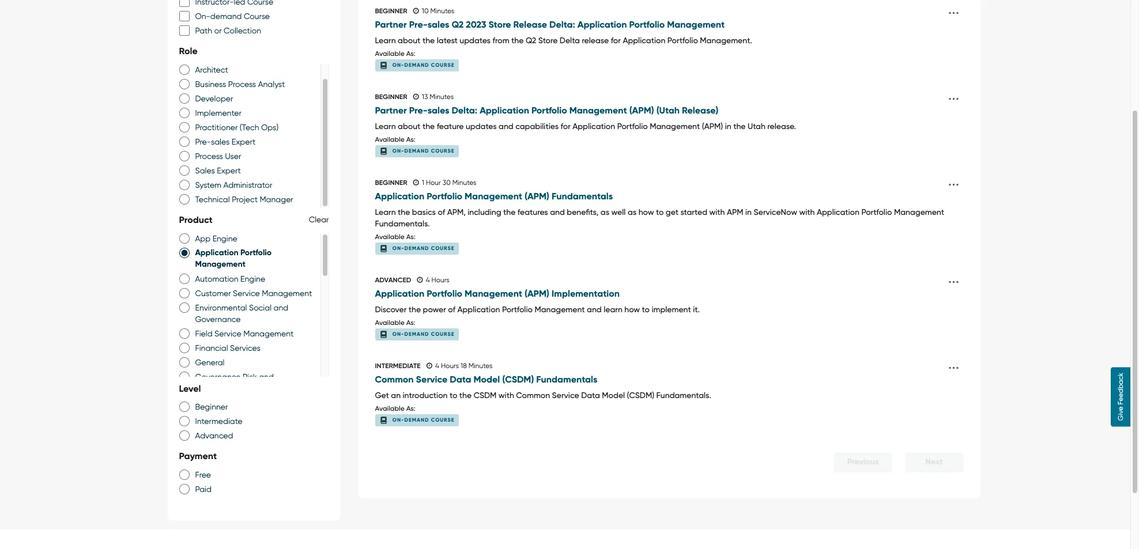 Task type: vqa. For each thing, say whether or not it's contained in the screenshot.
bottommost 'Q2'
yes



Task type: describe. For each thing, give the bounding box(es) containing it.
hours for service
[[441, 362, 459, 370]]

financial
[[195, 343, 228, 353]]

4 for service
[[435, 362, 439, 370]]

1 vertical spatial store
[[538, 36, 558, 45]]

beginner for partner pre-sales q2 2023 store release delta: application portfolio management
[[375, 7, 407, 15]]

paid
[[195, 485, 212, 494]]

or
[[214, 26, 222, 35]]

service for field
[[214, 329, 241, 338]]

available for common service data model (csdm) fundamentals
[[375, 404, 404, 413]]

for inside partner pre-sales q2 2023 store release delta: application portfolio management learn about the latest updates from the q2 store delta release for application portfolio management.
[[611, 36, 621, 45]]

basics
[[412, 207, 436, 217]]

2 horizontal spatial with
[[799, 207, 815, 217]]

introduction
[[403, 391, 448, 400]]

the left basics
[[398, 207, 410, 217]]

partner pre-sales delta: application portfolio management (apm) (utah release) link
[[375, 105, 945, 116]]

how inside application portfolio management (apm) implementation discover the power of  application portfolio management and learn how to implement it.
[[624, 305, 640, 314]]

about inside partner pre-sales q2 2023 store release delta: application portfolio management learn about the latest updates from the q2 store delta release for application portfolio management.
[[398, 36, 420, 45]]

and inside partner pre-sales delta: application portfolio management (apm) (utah release) learn about the feature updates and capabilities for application portfolio management (apm) in the utah release.
[[499, 122, 513, 131]]

learn inside partner pre-sales q2 2023 store release delta: application portfolio management learn about the latest updates from the q2 store delta release for application portfolio management.
[[375, 36, 396, 45]]

on-demand course up path or collection
[[195, 11, 270, 21]]

minutes right 18
[[468, 362, 493, 370]]

13
[[422, 93, 428, 101]]

on-demand course for application portfolio management (apm) implementation
[[392, 331, 455, 337]]

... for application portfolio management (apm) fundamentals
[[948, 171, 959, 190]]

governance inside the governance risk and compliance
[[195, 372, 241, 381]]

and inside the governance risk and compliance
[[259, 372, 274, 381]]

available as: for common service data model (csdm) fundamentals
[[375, 404, 415, 413]]

level
[[179, 383, 201, 394]]

from
[[493, 36, 509, 45]]

developer
[[195, 94, 233, 103]]

demand for application portfolio management (apm) implementation
[[404, 331, 429, 337]]

of for application portfolio management (apm) implementation
[[448, 305, 455, 314]]

application portfolio management (apm) fundamentals learn the basics of apm, including the features and benefits, as well as how to get started with apm in servicenow with application portfolio management fundamentals.
[[375, 191, 944, 228]]

pre- for delta:
[[409, 105, 428, 116]]

0 horizontal spatial process
[[195, 151, 223, 161]]

management.
[[700, 36, 752, 45]]

system
[[195, 180, 221, 189]]

product
[[179, 214, 212, 225]]

(utah
[[656, 105, 680, 116]]

18
[[461, 362, 467, 370]]

1 horizontal spatial data
[[581, 391, 600, 400]]

for inside partner pre-sales delta: application portfolio management (apm) (utah release) learn about the feature updates and capabilities for application portfolio management (apm) in the utah release.
[[561, 122, 571, 131]]

technical
[[195, 195, 230, 204]]

learn inside the application portfolio management (apm) fundamentals learn the basics of apm, including the features and benefits, as well as how to get started with apm in servicenow with application portfolio management fundamentals.
[[375, 207, 396, 217]]

1 hour 30 minutes
[[422, 179, 476, 187]]

intermediate
[[375, 362, 421, 370]]

implementer
[[195, 108, 241, 117]]

clock o image for partner pre-sales q2 2023 store release delta: application portfolio management
[[413, 8, 419, 14]]

course for application portfolio management (apm) fundamentals
[[431, 245, 455, 251]]

general
[[195, 358, 225, 367]]

release.
[[767, 122, 796, 131]]

fundamentals inside the application portfolio management (apm) fundamentals learn the basics of apm, including the features and benefits, as well as how to get started with apm in servicenow with application portfolio management fundamentals.
[[552, 191, 613, 202]]

features
[[518, 207, 548, 217]]

common service data model (csdm) fundamentals link
[[375, 374, 945, 385]]

fundamentals. inside the application portfolio management (apm) fundamentals learn the basics of apm, including the features and benefits, as well as how to get started with apm in servicenow with application portfolio management fundamentals.
[[375, 219, 430, 228]]

0 horizontal spatial data
[[450, 374, 471, 385]]

30
[[443, 179, 451, 187]]

latest
[[437, 36, 458, 45]]

0 vertical spatial q2
[[452, 19, 464, 30]]

practitioner (tech ops)
[[195, 123, 279, 132]]

automation engine
[[195, 274, 265, 283]]

course for application portfolio management (apm) implementation
[[431, 331, 455, 337]]

on- for application portfolio management (apm) implementation
[[392, 331, 404, 337]]

hours for portfolio
[[432, 276, 449, 284]]

0 horizontal spatial store
[[489, 19, 511, 30]]

collection
[[224, 26, 261, 35]]

demand for application portfolio management (apm) fundamentals
[[404, 245, 429, 251]]

feature
[[437, 122, 464, 131]]

partner for partner pre-sales delta: application portfolio management (apm) (utah release)
[[375, 105, 407, 116]]

including
[[468, 207, 501, 217]]

to inside the application portfolio management (apm) fundamentals learn the basics of apm, including the features and benefits, as well as how to get started with apm in servicenow with application portfolio management fundamentals.
[[656, 207, 664, 217]]

started
[[680, 207, 707, 217]]

discover
[[375, 305, 407, 314]]

minutes right 10
[[430, 7, 454, 15]]

analyst
[[258, 79, 285, 89]]

and inside the application portfolio management (apm) fundamentals learn the basics of apm, including the features and benefits, as well as how to get started with apm in servicenow with application portfolio management fundamentals.
[[550, 207, 565, 217]]

... button
[[945, 268, 963, 290]]

fundamentals. inside common service data model (csdm) fundamentals get an introduction to the csdm with common service data model (csdm) fundamentals.
[[656, 391, 711, 400]]

4 for portfolio
[[426, 276, 430, 284]]

get
[[666, 207, 678, 217]]

common service data model (csdm) fundamentals get an introduction to the csdm with common service data model (csdm) fundamentals.
[[375, 374, 711, 400]]

2023
[[466, 19, 486, 30]]

0 vertical spatial process
[[228, 79, 256, 89]]

clock o image for application portfolio management (apm) fundamentals
[[413, 179, 419, 186]]

get
[[375, 391, 389, 400]]

customer service management
[[195, 289, 312, 298]]

as: for common service data model (csdm) fundamentals
[[406, 404, 415, 413]]

sales expert
[[195, 166, 241, 175]]

compliance
[[195, 384, 240, 393]]

demand for partner pre-sales q2 2023 store release delta: application portfolio management
[[404, 62, 429, 68]]

payment
[[179, 451, 217, 462]]

available for application portfolio management (apm) fundamentals
[[375, 233, 404, 241]]

clear button
[[309, 214, 329, 227]]

course for partner pre-sales q2 2023 store release delta: application portfolio management
[[431, 62, 455, 68]]

application inside application portfolio management
[[195, 248, 238, 257]]

fundamentals inside common service data model (csdm) fundamentals get an introduction to the csdm with common service data model (csdm) fundamentals.
[[536, 374, 597, 385]]

process user
[[195, 151, 241, 161]]

implementation
[[552, 288, 620, 299]]

the left "latest"
[[422, 36, 435, 45]]

1 horizontal spatial model
[[602, 391, 625, 400]]

apm
[[727, 207, 743, 217]]

benefits,
[[567, 207, 599, 217]]

beginner
[[195, 403, 228, 412]]

the left feature
[[422, 122, 435, 131]]

... for common service data model (csdm) fundamentals
[[948, 354, 959, 373]]

release)
[[682, 105, 718, 116]]

course for common service data model (csdm) fundamentals
[[431, 416, 455, 423]]

demand up path or collection
[[210, 11, 242, 21]]

0 horizontal spatial (csdm)
[[502, 374, 534, 385]]

and inside application portfolio management (apm) implementation discover the power of  application portfolio management and learn how to implement it.
[[587, 305, 602, 314]]

10
[[422, 7, 429, 15]]

release
[[513, 19, 547, 30]]

delta: inside partner pre-sales delta: application portfolio management (apm) (utah release) learn about the feature updates and capabilities for application portfolio management (apm) in the utah release.
[[452, 105, 477, 116]]

in inside partner pre-sales delta: application portfolio management (apm) (utah release) learn about the feature updates and capabilities for application portfolio management (apm) in the utah release.
[[725, 122, 731, 131]]

path
[[195, 26, 212, 35]]

(apm) inside application portfolio management (apm) implementation discover the power of  application portfolio management and learn how to implement it.
[[525, 288, 549, 299]]

10 minutes
[[422, 7, 454, 15]]

minutes right 13
[[430, 93, 454, 101]]

the left utah
[[733, 122, 746, 131]]

2 vertical spatial sales
[[211, 137, 230, 146]]

in inside the application portfolio management (apm) fundamentals learn the basics of apm, including the features and benefits, as well as how to get started with apm in servicenow with application portfolio management fundamentals.
[[745, 207, 752, 217]]

how inside the application portfolio management (apm) fundamentals learn the basics of apm, including the features and benefits, as well as how to get started with apm in servicenow with application portfolio management fundamentals.
[[639, 207, 654, 217]]

13 minutes
[[422, 93, 454, 101]]

available for application portfolio management (apm) implementation
[[375, 319, 404, 327]]

management inside application portfolio management
[[195, 259, 246, 269]]

user
[[225, 151, 241, 161]]

1 horizontal spatial common
[[516, 391, 550, 400]]

updates inside partner pre-sales q2 2023 store release delta: application portfolio management learn about the latest updates from the q2 store delta release for application portfolio management.
[[460, 36, 491, 45]]

the inside application portfolio management (apm) implementation discover the power of  application portfolio management and learn how to implement it.
[[409, 305, 421, 314]]

project
[[232, 195, 258, 204]]

financial services
[[195, 343, 260, 353]]

list containing ...
[[358, 0, 980, 435]]

business process analyst
[[195, 79, 285, 89]]

csdm
[[474, 391, 497, 400]]

1 vertical spatial q2
[[526, 36, 536, 45]]

available as: for partner pre-sales q2 2023 store release delta: application portfolio management
[[375, 50, 415, 58]]

utah
[[748, 122, 765, 131]]

pre- for q2
[[409, 19, 428, 30]]

as: for partner pre-sales q2 2023 store release delta: application portfolio management
[[406, 50, 415, 58]]

(apm) down the release) at the top of the page
[[702, 122, 723, 131]]

updates inside partner pre-sales delta: application portfolio management (apm) (utah release) learn about the feature updates and capabilities for application portfolio management (apm) in the utah release.
[[466, 122, 497, 131]]

system administrator
[[195, 180, 272, 189]]

(apm) inside the application portfolio management (apm) fundamentals learn the basics of apm, including the features and benefits, as well as how to get started with apm in servicenow with application portfolio management fundamentals.
[[525, 191, 549, 202]]

learn inside partner pre-sales delta: application portfolio management (apm) (utah release) learn about the feature updates and capabilities for application portfolio management (apm) in the utah release.
[[375, 122, 396, 131]]

1 horizontal spatial with
[[709, 207, 725, 217]]



Task type: locate. For each thing, give the bounding box(es) containing it.
2 horizontal spatial to
[[656, 207, 664, 217]]

service
[[233, 289, 260, 298], [214, 329, 241, 338], [416, 374, 447, 385], [552, 391, 579, 400]]

4 available as: from the top
[[375, 319, 415, 327]]

advanced
[[195, 431, 233, 441]]

the inside common service data model (csdm) fundamentals get an introduction to the csdm with common service data model (csdm) fundamentals.
[[459, 391, 472, 400]]

1 vertical spatial fundamentals
[[536, 374, 597, 385]]

demand down basics
[[404, 245, 429, 251]]

0 vertical spatial in
[[725, 122, 731, 131]]

with
[[709, 207, 725, 217], [799, 207, 815, 217], [499, 391, 514, 400]]

partner pre-sales q2 2023 store release delta: application portfolio management learn about the latest updates from the q2 store delta release for application portfolio management.
[[375, 19, 752, 45]]

with right "csdm"
[[499, 391, 514, 400]]

practitioner
[[195, 123, 238, 132]]

1 as from the left
[[601, 207, 609, 217]]

clock o image for application portfolio management (apm) implementation
[[417, 277, 423, 284]]

0 vertical spatial how
[[639, 207, 654, 217]]

partner inside partner pre-sales delta: application portfolio management (apm) (utah release) learn about the feature updates and capabilities for application portfolio management (apm) in the utah release.
[[375, 105, 407, 116]]

hour
[[426, 179, 441, 187]]

0 horizontal spatial as
[[601, 207, 609, 217]]

the left features
[[503, 207, 516, 217]]

demand down power
[[404, 331, 429, 337]]

1 ... button from the top
[[945, 85, 963, 107]]

0 horizontal spatial in
[[725, 122, 731, 131]]

in
[[725, 122, 731, 131], [745, 207, 752, 217]]

as right well
[[628, 207, 637, 217]]

clock o image left 10
[[413, 8, 419, 14]]

and down implementation
[[587, 305, 602, 314]]

process left analyst
[[228, 79, 256, 89]]

minutes right the 30 in the left of the page
[[452, 179, 476, 187]]

sales inside partner pre-sales q2 2023 store release delta: application portfolio management learn about the latest updates from the q2 store delta release for application portfolio management.
[[428, 19, 449, 30]]

... button for application portfolio management (apm) fundamentals
[[945, 171, 963, 193]]

of left "apm,"
[[438, 207, 445, 217]]

2 available as: from the top
[[375, 135, 415, 143]]

1 vertical spatial governance
[[195, 372, 241, 381]]

0 horizontal spatial 4
[[426, 276, 430, 284]]

0 vertical spatial store
[[489, 19, 511, 30]]

1 horizontal spatial q2
[[526, 36, 536, 45]]

1 partner from the top
[[375, 19, 407, 30]]

course for partner pre-sales delta: application portfolio management (apm) (utah release)
[[431, 147, 455, 154]]

store up 'from'
[[489, 19, 511, 30]]

beginner for application portfolio management (apm) fundamentals
[[375, 179, 407, 187]]

demand for partner pre-sales delta: application portfolio management (apm) (utah release)
[[404, 147, 429, 154]]

0 horizontal spatial model
[[474, 374, 500, 385]]

fundamentals
[[552, 191, 613, 202], [536, 374, 597, 385]]

for
[[611, 36, 621, 45], [561, 122, 571, 131]]

None checkbox
[[179, 0, 189, 7], [179, 10, 189, 22], [179, 25, 189, 36], [179, 0, 189, 7], [179, 10, 189, 22], [179, 25, 189, 36]]

0 vertical spatial expert
[[232, 137, 255, 146]]

environmental social and governance
[[195, 303, 288, 324]]

the left "csdm"
[[459, 391, 472, 400]]

0 vertical spatial clock o image
[[413, 93, 419, 100]]

1 horizontal spatial 4
[[435, 362, 439, 370]]

application portfolio management (apm) implementation link
[[375, 288, 945, 299]]

available as: for application portfolio management (apm) implementation
[[375, 319, 415, 327]]

0 vertical spatial fundamentals
[[552, 191, 613, 202]]

on-demand course for application portfolio management (apm) fundamentals
[[392, 245, 455, 251]]

2 governance from the top
[[195, 372, 241, 381]]

None radio
[[179, 78, 189, 90], [179, 107, 189, 119], [179, 136, 189, 147], [179, 179, 189, 191], [179, 194, 189, 205], [179, 233, 189, 244], [179, 247, 189, 259], [179, 328, 189, 339], [179, 342, 189, 354], [179, 357, 189, 368], [179, 371, 189, 383], [179, 401, 189, 413], [179, 430, 189, 442], [179, 469, 189, 481], [179, 484, 189, 495], [179, 78, 189, 90], [179, 107, 189, 119], [179, 136, 189, 147], [179, 179, 189, 191], [179, 194, 189, 205], [179, 233, 189, 244], [179, 247, 189, 259], [179, 328, 189, 339], [179, 342, 189, 354], [179, 357, 189, 368], [179, 371, 189, 383], [179, 401, 189, 413], [179, 430, 189, 442], [179, 469, 189, 481], [179, 484, 189, 495]]

available for partner pre-sales q2 2023 store release delta: application portfolio management
[[375, 50, 404, 58]]

updates right feature
[[466, 122, 497, 131]]

0 vertical spatial beginner
[[375, 7, 407, 15]]

2 vertical spatial to
[[450, 391, 457, 400]]

delta:
[[549, 19, 575, 30], [452, 105, 477, 116]]

q2 left 2023
[[452, 19, 464, 30]]

0 vertical spatial data
[[450, 374, 471, 385]]

clock o image up introduction
[[426, 362, 432, 369]]

1 vertical spatial to
[[642, 305, 650, 314]]

course down introduction
[[431, 416, 455, 423]]

to left get
[[656, 207, 664, 217]]

2 partner from the top
[[375, 105, 407, 116]]

sales down 13 minutes
[[428, 105, 449, 116]]

pre- inside partner pre-sales delta: application portfolio management (apm) (utah release) learn about the feature updates and capabilities for application portfolio management (apm) in the utah release.
[[409, 105, 428, 116]]

3 ... button from the top
[[945, 354, 963, 376]]

1 vertical spatial about
[[398, 122, 420, 131]]

field
[[195, 329, 212, 338]]

pre-
[[409, 19, 428, 30], [409, 105, 428, 116], [195, 137, 211, 146]]

1 vertical spatial clock o image
[[426, 362, 432, 369]]

on- for common service data model (csdm) fundamentals
[[392, 416, 404, 423]]

on-demand course for partner pre-sales q2 2023 store release delta: application portfolio management
[[392, 62, 455, 68]]

0 horizontal spatial common
[[375, 374, 414, 385]]

1 vertical spatial learn
[[375, 122, 396, 131]]

course down "latest"
[[431, 62, 455, 68]]

1 vertical spatial in
[[745, 207, 752, 217]]

clock o image
[[413, 8, 419, 14], [413, 179, 419, 186], [417, 277, 423, 284]]

4 hours 18 minutes
[[435, 362, 493, 370]]

app
[[195, 234, 210, 243]]

hours
[[432, 276, 449, 284], [441, 362, 459, 370]]

it.
[[693, 305, 700, 314]]

expert down the user
[[217, 166, 241, 175]]

as: for application portfolio management (apm) implementation
[[406, 319, 415, 327]]

an
[[391, 391, 401, 400]]

clock o image left 1
[[413, 179, 419, 186]]

1 vertical spatial expert
[[217, 166, 241, 175]]

model
[[474, 374, 500, 385], [602, 391, 625, 400]]

how down application portfolio management (apm) fundamentals "link"
[[639, 207, 654, 217]]

1 vertical spatial hours
[[441, 362, 459, 370]]

1 vertical spatial of
[[448, 305, 455, 314]]

on-
[[195, 11, 210, 21], [392, 62, 404, 68], [392, 147, 404, 154], [392, 245, 404, 251], [392, 331, 404, 337], [392, 416, 404, 423]]

0 vertical spatial engine
[[212, 234, 237, 243]]

beginner left 10
[[375, 7, 407, 15]]

3 beginner from the top
[[375, 179, 407, 187]]

(csdm)
[[502, 374, 534, 385], [627, 391, 654, 400]]

to right introduction
[[450, 391, 457, 400]]

1 horizontal spatial of
[[448, 305, 455, 314]]

implement
[[652, 305, 691, 314]]

to down application portfolio management (apm) implementation link
[[642, 305, 650, 314]]

0 vertical spatial of
[[438, 207, 445, 217]]

0 horizontal spatial q2
[[452, 19, 464, 30]]

on-demand course for common service data model (csdm) fundamentals
[[392, 416, 455, 423]]

governance
[[195, 314, 241, 324], [195, 372, 241, 381]]

... button for partner pre-sales delta: application portfolio management (apm) (utah release)
[[945, 85, 963, 107]]

5 available from the top
[[375, 404, 404, 413]]

delta: inside partner pre-sales q2 2023 store release delta: application portfolio management learn about the latest updates from the q2 store delta release for application portfolio management.
[[549, 19, 575, 30]]

course down power
[[431, 331, 455, 337]]

available
[[375, 50, 404, 58], [375, 135, 404, 143], [375, 233, 404, 241], [375, 319, 404, 327], [375, 404, 404, 413]]

on-demand course down power
[[392, 331, 455, 337]]

1 vertical spatial (csdm)
[[627, 391, 654, 400]]

beginner for partner pre-sales delta: application portfolio management (apm) (utah release)
[[375, 93, 407, 101]]

1 horizontal spatial to
[[642, 305, 650, 314]]

app engine
[[195, 234, 237, 243]]

2 about from the top
[[398, 122, 420, 131]]

0 vertical spatial pre-
[[409, 19, 428, 30]]

2 learn from the top
[[375, 122, 396, 131]]

engine
[[212, 234, 237, 243], [240, 274, 265, 283]]

portfolio inside application portfolio management
[[240, 248, 272, 257]]

1 vertical spatial common
[[516, 391, 550, 400]]

clock o image for pre-
[[413, 93, 419, 100]]

0 horizontal spatial clock o image
[[413, 93, 419, 100]]

clock o image left 4 hours
[[417, 277, 423, 284]]

application
[[577, 19, 627, 30], [623, 36, 665, 45], [480, 105, 529, 116], [573, 122, 615, 131], [375, 191, 424, 202], [817, 207, 859, 217], [195, 248, 238, 257], [375, 288, 424, 299], [457, 305, 500, 314]]

1 learn from the top
[[375, 36, 396, 45]]

sales down 10 minutes
[[428, 19, 449, 30]]

as left well
[[601, 207, 609, 217]]

business
[[195, 79, 226, 89]]

... button
[[945, 85, 963, 107], [945, 171, 963, 193], [945, 354, 963, 376]]

partner pre-sales delta: application portfolio management (apm) (utah release) learn about the feature updates and capabilities for application portfolio management (apm) in the utah release.
[[375, 105, 796, 131]]

pre- inside partner pre-sales q2 2023 store release delta: application portfolio management learn about the latest updates from the q2 store delta release for application portfolio management.
[[409, 19, 428, 30]]

clock o image left 13
[[413, 93, 419, 100]]

environmental
[[195, 303, 247, 312]]

clear
[[309, 215, 329, 224]]

4 hours
[[426, 276, 449, 284]]

governance inside environmental social and governance
[[195, 314, 241, 324]]

common down 'intermediate'
[[375, 374, 414, 385]]

course
[[244, 11, 270, 21], [431, 62, 455, 68], [431, 147, 455, 154], [431, 245, 455, 251], [431, 331, 455, 337], [431, 416, 455, 423]]

1 vertical spatial for
[[561, 122, 571, 131]]

1 horizontal spatial fundamentals.
[[656, 391, 711, 400]]

list
[[358, 0, 980, 435]]

of inside application portfolio management (apm) implementation discover the power of  application portfolio management and learn how to implement it.
[[448, 305, 455, 314]]

well
[[611, 207, 626, 217]]

available for partner pre-sales delta: application portfolio management (apm) (utah release)
[[375, 135, 404, 143]]

sales for delta:
[[428, 105, 449, 116]]

0 horizontal spatial delta:
[[452, 105, 477, 116]]

clock o image
[[413, 93, 419, 100], [426, 362, 432, 369]]

release
[[582, 36, 609, 45]]

as: for partner pre-sales delta: application portfolio management (apm) (utah release)
[[406, 135, 415, 143]]

3 available from the top
[[375, 233, 404, 241]]

0 horizontal spatial with
[[499, 391, 514, 400]]

delta: up feature
[[452, 105, 477, 116]]

0 vertical spatial learn
[[375, 36, 396, 45]]

(apm) up features
[[525, 191, 549, 202]]

as: for application portfolio management (apm) fundamentals
[[406, 233, 415, 241]]

application portfolio management
[[195, 248, 272, 269]]

1 vertical spatial 4
[[435, 362, 439, 370]]

on- for partner pre-sales q2 2023 store release delta: application portfolio management
[[392, 62, 404, 68]]

advanced
[[375, 276, 411, 284]]

1 horizontal spatial as
[[628, 207, 637, 217]]

demand down introduction
[[404, 416, 429, 423]]

4 as: from the top
[[406, 319, 415, 327]]

ops)
[[261, 123, 279, 132]]

portfolio
[[629, 19, 665, 30], [667, 36, 698, 45], [531, 105, 567, 116], [617, 122, 648, 131], [427, 191, 462, 202], [861, 207, 892, 217], [240, 248, 272, 257], [427, 288, 462, 299], [502, 305, 533, 314]]

5 available as: from the top
[[375, 404, 415, 413]]

beginner left 1
[[375, 179, 407, 187]]

demand up 13
[[404, 62, 429, 68]]

1 as: from the top
[[406, 50, 415, 58]]

engine up application portfolio management
[[212, 234, 237, 243]]

0 vertical spatial sales
[[428, 19, 449, 30]]

1 vertical spatial how
[[624, 305, 640, 314]]

1 beginner from the top
[[375, 7, 407, 15]]

5 as: from the top
[[406, 404, 415, 413]]

3 learn from the top
[[375, 207, 396, 217]]

delta
[[560, 36, 580, 45]]

on-demand course up 13
[[392, 62, 455, 68]]

service for customer
[[233, 289, 260, 298]]

0 vertical spatial delta:
[[549, 19, 575, 30]]

0 vertical spatial updates
[[460, 36, 491, 45]]

fundamentals. down basics
[[375, 219, 430, 228]]

2 vertical spatial learn
[[375, 207, 396, 217]]

4 ... from the top
[[948, 354, 959, 373]]

q2 down release
[[526, 36, 536, 45]]

and right features
[[550, 207, 565, 217]]

... button for common service data model (csdm) fundamentals
[[945, 354, 963, 376]]

(apm) left implementation
[[525, 288, 549, 299]]

1 horizontal spatial in
[[745, 207, 752, 217]]

capabilities
[[515, 122, 559, 131]]

on-demand course up 4 hours
[[392, 245, 455, 251]]

1 vertical spatial beginner
[[375, 93, 407, 101]]

...
[[948, 85, 959, 104], [948, 171, 959, 190], [948, 268, 959, 287], [948, 354, 959, 373]]

pre- down 13
[[409, 105, 428, 116]]

intermediate
[[195, 417, 243, 426]]

2 ... from the top
[[948, 171, 959, 190]]

administrator
[[223, 180, 272, 189]]

about left feature
[[398, 122, 420, 131]]

management
[[667, 19, 725, 30], [569, 105, 627, 116], [650, 122, 700, 131], [465, 191, 522, 202], [894, 207, 944, 217], [195, 259, 246, 269], [465, 288, 522, 299], [262, 289, 312, 298], [535, 305, 585, 314], [243, 329, 294, 338]]

governance up compliance on the bottom left of the page
[[195, 372, 241, 381]]

in left utah
[[725, 122, 731, 131]]

1
[[422, 179, 424, 187]]

available as:
[[375, 50, 415, 58], [375, 135, 415, 143], [375, 233, 415, 241], [375, 319, 415, 327], [375, 404, 415, 413]]

1 ... from the top
[[948, 85, 959, 104]]

to inside application portfolio management (apm) implementation discover the power of  application portfolio management and learn how to implement it.
[[642, 305, 650, 314]]

2 vertical spatial ... button
[[945, 354, 963, 376]]

(tech
[[240, 123, 259, 132]]

model down common service data model (csdm) fundamentals link
[[602, 391, 625, 400]]

customer
[[195, 289, 231, 298]]

1 vertical spatial data
[[581, 391, 600, 400]]

governance down environmental
[[195, 314, 241, 324]]

0 vertical spatial for
[[611, 36, 621, 45]]

engine for app engine
[[212, 234, 237, 243]]

3 as: from the top
[[406, 233, 415, 241]]

2 vertical spatial beginner
[[375, 179, 407, 187]]

of
[[438, 207, 445, 217], [448, 305, 455, 314]]

1 horizontal spatial (csdm)
[[627, 391, 654, 400]]

role
[[179, 45, 198, 56]]

fundamentals. down common service data model (csdm) fundamentals link
[[656, 391, 711, 400]]

delta: up delta
[[549, 19, 575, 30]]

expert down (tech
[[232, 137, 255, 146]]

0 vertical spatial clock o image
[[413, 8, 419, 14]]

hours left 18
[[441, 362, 459, 370]]

sales inside partner pre-sales delta: application portfolio management (apm) (utah release) learn about the feature updates and capabilities for application portfolio management (apm) in the utah release.
[[428, 105, 449, 116]]

0 horizontal spatial fundamentals.
[[375, 219, 430, 228]]

1 available from the top
[[375, 50, 404, 58]]

apm,
[[447, 207, 466, 217]]

with left apm
[[709, 207, 725, 217]]

and right social
[[274, 303, 288, 312]]

1 available as: from the top
[[375, 50, 415, 58]]

0 vertical spatial to
[[656, 207, 664, 217]]

2 ... button from the top
[[945, 171, 963, 193]]

1 vertical spatial updates
[[466, 122, 497, 131]]

how
[[639, 207, 654, 217], [624, 305, 640, 314]]

application portfolio management (apm) fundamentals link
[[375, 191, 945, 202]]

about left "latest"
[[398, 36, 420, 45]]

sales up the process user
[[211, 137, 230, 146]]

common right "csdm"
[[516, 391, 550, 400]]

store left delta
[[538, 36, 558, 45]]

3 available as: from the top
[[375, 233, 415, 241]]

2 as from the left
[[628, 207, 637, 217]]

the right 'from'
[[511, 36, 524, 45]]

1 vertical spatial fundamentals.
[[656, 391, 711, 400]]

in right apm
[[745, 207, 752, 217]]

course up 4 hours
[[431, 245, 455, 251]]

2 vertical spatial clock o image
[[417, 277, 423, 284]]

to inside common service data model (csdm) fundamentals get an introduction to the csdm with common service data model (csdm) fundamentals.
[[450, 391, 457, 400]]

manager
[[260, 195, 293, 204]]

on-demand course down introduction
[[392, 416, 455, 423]]

sales for q2
[[428, 19, 449, 30]]

None radio
[[179, 64, 189, 75], [179, 93, 189, 104], [179, 121, 189, 133], [179, 150, 189, 162], [179, 165, 189, 176], [179, 273, 189, 285], [179, 287, 189, 299], [179, 302, 189, 313], [179, 416, 189, 427], [179, 64, 189, 75], [179, 93, 189, 104], [179, 121, 189, 133], [179, 150, 189, 162], [179, 165, 189, 176], [179, 273, 189, 285], [179, 287, 189, 299], [179, 302, 189, 313], [179, 416, 189, 427]]

1 horizontal spatial clock o image
[[426, 362, 432, 369]]

0 vertical spatial ... button
[[945, 85, 963, 107]]

1 horizontal spatial for
[[611, 36, 621, 45]]

1 vertical spatial clock o image
[[413, 179, 419, 186]]

(apm) left (utah on the top right of page
[[629, 105, 654, 116]]

application portfolio management (apm) implementation discover the power of  application portfolio management and learn how to implement it.
[[375, 288, 700, 314]]

of right power
[[448, 305, 455, 314]]

pre- down practitioner
[[195, 137, 211, 146]]

1 about from the top
[[398, 36, 420, 45]]

updates down 2023
[[460, 36, 491, 45]]

0 horizontal spatial engine
[[212, 234, 237, 243]]

for right release
[[611, 36, 621, 45]]

... for partner pre-sales delta: application portfolio management (apm) (utah release)
[[948, 85, 959, 104]]

on- for partner pre-sales delta: application portfolio management (apm) (utah release)
[[392, 147, 404, 154]]

automation
[[195, 274, 238, 283]]

fundamentals.
[[375, 219, 430, 228], [656, 391, 711, 400]]

1 horizontal spatial engine
[[240, 274, 265, 283]]

and
[[499, 122, 513, 131], [550, 207, 565, 217], [274, 303, 288, 312], [587, 305, 602, 314], [259, 372, 274, 381]]

demand for common service data model (csdm) fundamentals
[[404, 416, 429, 423]]

and inside environmental social and governance
[[274, 303, 288, 312]]

0 vertical spatial partner
[[375, 19, 407, 30]]

available as: for partner pre-sales delta: application portfolio management (apm) (utah release)
[[375, 135, 415, 143]]

as:
[[406, 50, 415, 58], [406, 135, 415, 143], [406, 233, 415, 241], [406, 319, 415, 327], [406, 404, 415, 413]]

2 vertical spatial pre-
[[195, 137, 211, 146]]

for right capabilities
[[561, 122, 571, 131]]

0 vertical spatial 4
[[426, 276, 430, 284]]

about inside partner pre-sales delta: application portfolio management (apm) (utah release) learn about the feature updates and capabilities for application portfolio management (apm) in the utah release.
[[398, 122, 420, 131]]

1 horizontal spatial process
[[228, 79, 256, 89]]

servicenow
[[754, 207, 797, 217]]

2 beginner from the top
[[375, 93, 407, 101]]

updates
[[460, 36, 491, 45], [466, 122, 497, 131]]

course down feature
[[431, 147, 455, 154]]

0 horizontal spatial of
[[438, 207, 445, 217]]

social
[[249, 303, 272, 312]]

0 horizontal spatial to
[[450, 391, 457, 400]]

1 vertical spatial model
[[602, 391, 625, 400]]

2 as: from the top
[[406, 135, 415, 143]]

data
[[450, 374, 471, 385], [581, 391, 600, 400]]

process up sales
[[195, 151, 223, 161]]

sales
[[195, 166, 215, 175]]

partner for partner pre-sales q2 2023 store release delta: application portfolio management
[[375, 19, 407, 30]]

pre- down 10
[[409, 19, 428, 30]]

of inside the application portfolio management (apm) fundamentals learn the basics of apm, including the features and benefits, as well as how to get started with apm in servicenow with application portfolio management fundamentals.
[[438, 207, 445, 217]]

course up collection
[[244, 11, 270, 21]]

0 vertical spatial common
[[375, 374, 414, 385]]

and left capabilities
[[499, 122, 513, 131]]

0 vertical spatial (csdm)
[[502, 374, 534, 385]]

1 vertical spatial delta:
[[452, 105, 477, 116]]

1 vertical spatial process
[[195, 151, 223, 161]]

free
[[195, 471, 211, 480]]

services
[[230, 343, 260, 353]]

0 vertical spatial fundamentals.
[[375, 219, 430, 228]]

field service management
[[195, 329, 294, 338]]

1 vertical spatial partner
[[375, 105, 407, 116]]

about
[[398, 36, 420, 45], [398, 122, 420, 131]]

with inside common service data model (csdm) fundamentals get an introduction to the csdm with common service data model (csdm) fundamentals.
[[499, 391, 514, 400]]

on-demand course for partner pre-sales delta: application portfolio management (apm) (utah release)
[[392, 147, 455, 154]]

engine up 'customer service management'
[[240, 274, 265, 283]]

hours up power
[[432, 276, 449, 284]]

3 ... from the top
[[948, 268, 959, 287]]

model up "csdm"
[[474, 374, 500, 385]]

2 available from the top
[[375, 135, 404, 143]]

path or collection
[[195, 26, 261, 35]]

management inside partner pre-sales q2 2023 store release delta: application portfolio management learn about the latest updates from the q2 store delta release for application portfolio management.
[[667, 19, 725, 30]]

risk
[[243, 372, 257, 381]]

clock o image for service
[[426, 362, 432, 369]]

to
[[656, 207, 664, 217], [642, 305, 650, 314], [450, 391, 457, 400]]

available as: for application portfolio management (apm) fundamentals
[[375, 233, 415, 241]]

of for application portfolio management (apm) fundamentals
[[438, 207, 445, 217]]

0 vertical spatial about
[[398, 36, 420, 45]]

1 horizontal spatial store
[[538, 36, 558, 45]]

0 horizontal spatial for
[[561, 122, 571, 131]]

0 vertical spatial governance
[[195, 314, 241, 324]]

... for application portfolio management (apm) implementation
[[948, 268, 959, 287]]

power
[[423, 305, 446, 314]]

service for common
[[416, 374, 447, 385]]

the left power
[[409, 305, 421, 314]]

beginner left 13
[[375, 93, 407, 101]]

partner inside partner pre-sales q2 2023 store release delta: application portfolio management learn about the latest updates from the q2 store delta release for application portfolio management.
[[375, 19, 407, 30]]

and right "risk"
[[259, 372, 274, 381]]

on-demand course up 1
[[392, 147, 455, 154]]

architect
[[195, 65, 228, 74]]

1 governance from the top
[[195, 314, 241, 324]]

with right servicenow
[[799, 207, 815, 217]]

0 vertical spatial model
[[474, 374, 500, 385]]

4 available from the top
[[375, 319, 404, 327]]

on- for application portfolio management (apm) fundamentals
[[392, 245, 404, 251]]

demand up 1
[[404, 147, 429, 154]]

how right 'learn'
[[624, 305, 640, 314]]

4 up power
[[426, 276, 430, 284]]

pre-sales expert
[[195, 137, 255, 146]]

1 horizontal spatial delta:
[[549, 19, 575, 30]]

4 left 18
[[435, 362, 439, 370]]

... inside popup button
[[948, 268, 959, 287]]

engine for automation engine
[[240, 274, 265, 283]]



